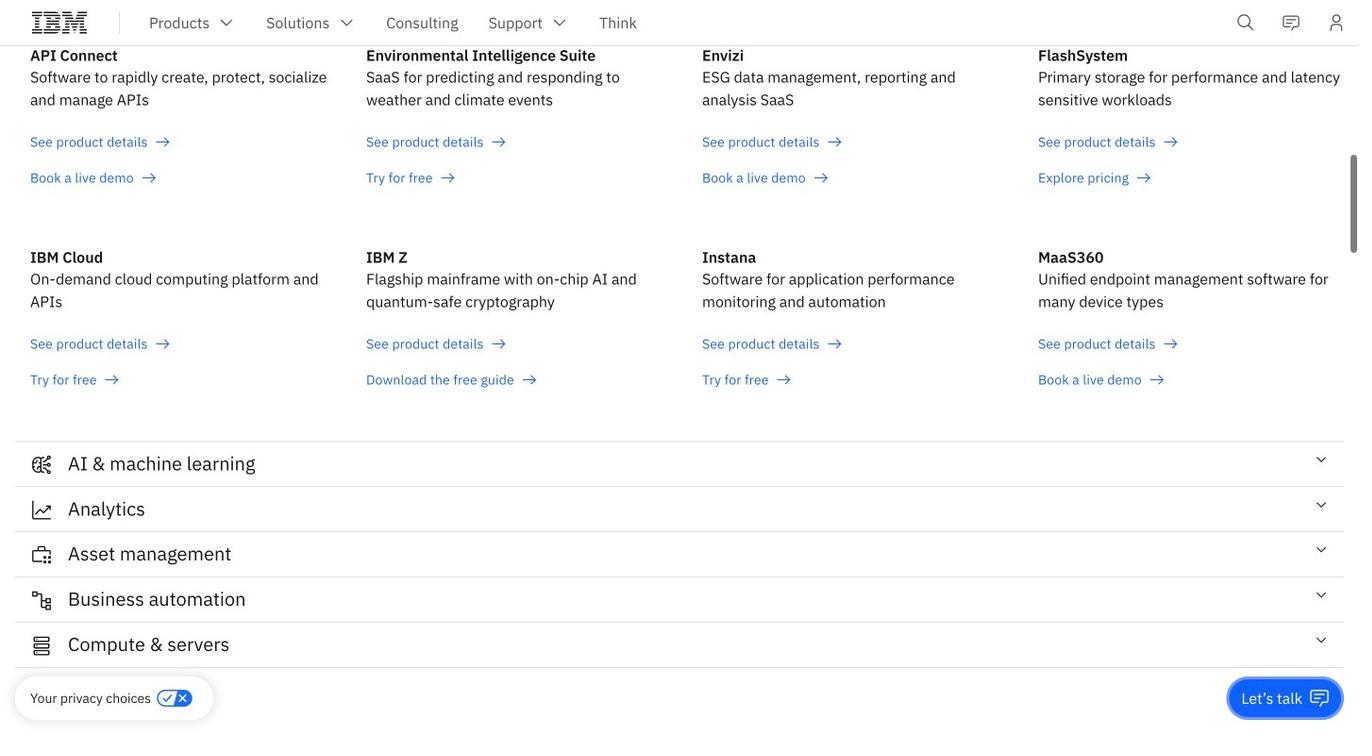 Task type: vqa. For each thing, say whether or not it's contained in the screenshot.
Your privacy choices ELEMENT
yes



Task type: describe. For each thing, give the bounding box(es) containing it.
your privacy choices element
[[30, 688, 151, 709]]



Task type: locate. For each thing, give the bounding box(es) containing it.
let's talk element
[[1242, 688, 1303, 709]]



